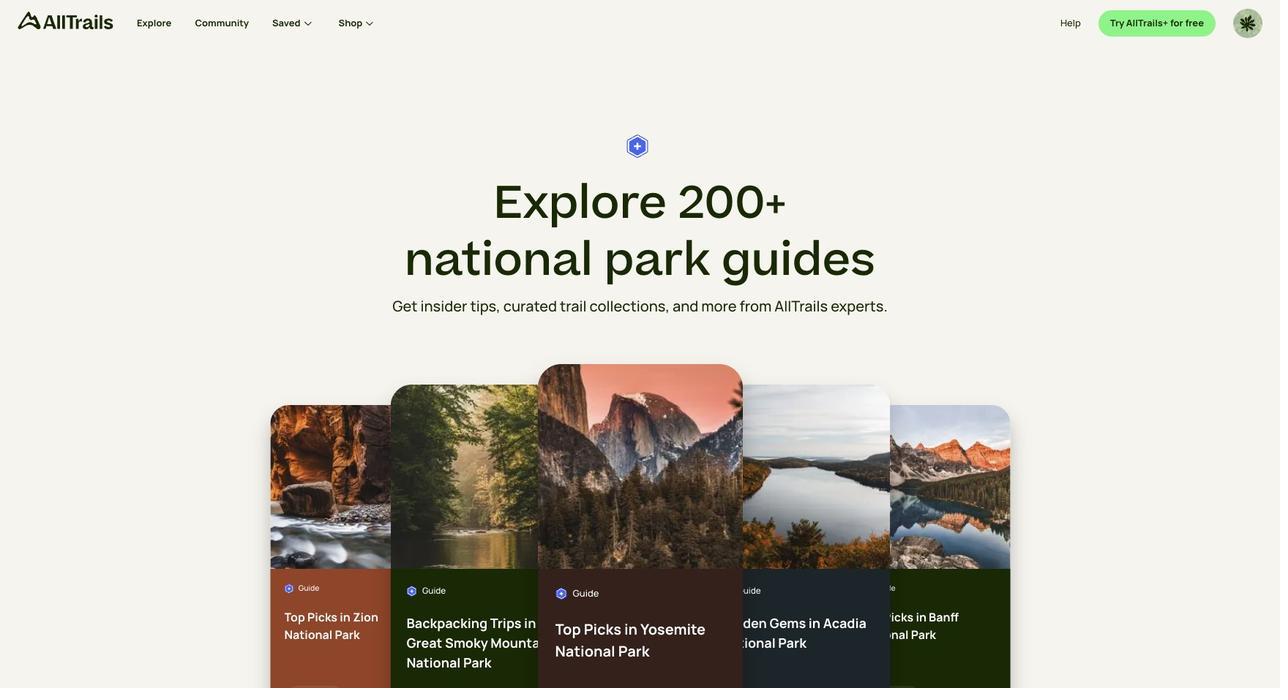 Task type: describe. For each thing, give the bounding box(es) containing it.
explore link
[[137, 0, 172, 46]]

shop button
[[339, 0, 377, 46]]

from
[[740, 296, 772, 316]]

picks for banff
[[883, 610, 913, 625]]

saved button
[[272, 0, 339, 46]]

in for banff
[[916, 610, 926, 625]]

guide for backpacking trips in great smoky mountains national park
[[422, 585, 446, 597]]

explore 200+
[[494, 171, 787, 236]]

top for top picks in zion national park
[[284, 610, 305, 625]]

try alltrails+ for free link
[[1099, 10, 1216, 36]]

alltrails
[[775, 296, 828, 316]]

smoky
[[445, 634, 488, 652]]

mountains
[[490, 634, 559, 652]]

tips,
[[470, 296, 500, 316]]

backpacking
[[406, 615, 487, 632]]

national for hidden gems in acadia national park
[[721, 634, 775, 652]]

guide up hidden
[[737, 585, 761, 597]]

trail
[[560, 296, 587, 316]]

in for great
[[524, 615, 536, 632]]

200+
[[678, 171, 787, 236]]

park
[[604, 228, 710, 294]]

top picks in yosemite national park image
[[538, 365, 743, 569]]

guide up top picks in banff national park
[[874, 584, 895, 594]]

trips
[[490, 615, 521, 632]]

top picks in yosemite national park
[[555, 620, 706, 661]]

shop
[[339, 16, 363, 29]]

insider
[[421, 296, 467, 316]]

picks for yosemite
[[584, 620, 621, 639]]

top picks in zion national park
[[284, 610, 378, 643]]

saved link
[[272, 0, 315, 46]]

cookie consent banner dialog
[[18, 619, 1263, 671]]

backpacking trips in great smoky mountains national park
[[406, 615, 559, 672]]

park inside backpacking trips in great smoky mountains national park
[[463, 654, 491, 672]]

more
[[701, 296, 737, 316]]

help link
[[1061, 8, 1081, 38]]

zion
[[352, 610, 378, 625]]

help
[[1061, 16, 1081, 29]]

community link
[[195, 0, 249, 46]]

curated
[[503, 296, 557, 316]]

national for top picks in banff national park
[[860, 627, 908, 643]]

guide for top picks in zion national park
[[298, 584, 319, 594]]



Task type: vqa. For each thing, say whether or not it's contained in the screenshot.
backpacking trips in great smoky mountains national park image
yes



Task type: locate. For each thing, give the bounding box(es) containing it.
get insider tips, curated trail collections, and more from alltrails experts.
[[392, 296, 888, 316]]

in left banff
[[916, 610, 926, 625]]

dialog
[[0, 0, 1280, 689]]

alltrails+
[[1126, 16, 1168, 29]]

national inside top picks in zion national park
[[284, 627, 332, 643]]

in left yosemite in the bottom right of the page
[[624, 620, 638, 639]]

guide
[[298, 584, 319, 594], [874, 584, 895, 594], [422, 585, 446, 597], [737, 585, 761, 597], [573, 587, 599, 600]]

in inside hidden gems in acadia national park
[[808, 615, 820, 632]]

national for top picks in zion national park
[[284, 627, 332, 643]]

park for banff
[[911, 627, 936, 643]]

community
[[195, 16, 249, 29]]

park down banff
[[911, 627, 936, 643]]

picks inside top picks in zion national park
[[307, 610, 337, 625]]

explore for explore
[[137, 16, 172, 29]]

acadia
[[823, 615, 866, 632]]

guide up top picks in yosemite national park
[[573, 587, 599, 600]]

guide for top picks in yosemite national park
[[573, 587, 599, 600]]

guide up the backpacking
[[422, 585, 446, 597]]

shop link
[[339, 0, 377, 46]]

top picks in zion national park image
[[270, 406, 434, 569]]

top left zion
[[284, 610, 305, 625]]

in for yosemite
[[624, 620, 638, 639]]

park for yosemite
[[618, 642, 650, 661]]

alltrails image
[[18, 11, 113, 29]]

picks for zion
[[307, 610, 337, 625]]

in right "gems"
[[808, 615, 820, 632]]

picks
[[307, 610, 337, 625], [883, 610, 913, 625], [584, 620, 621, 639]]

1 horizontal spatial top
[[555, 620, 581, 639]]

kendall image
[[1233, 8, 1263, 38]]

hidden
[[721, 615, 767, 632]]

1 horizontal spatial picks
[[584, 620, 621, 639]]

in
[[339, 610, 350, 625], [916, 610, 926, 625], [524, 615, 536, 632], [808, 615, 820, 632], [624, 620, 638, 639]]

top inside top picks in zion national park
[[284, 610, 305, 625]]

park down yosemite in the bottom right of the page
[[618, 642, 650, 661]]

national
[[284, 627, 332, 643], [860, 627, 908, 643], [721, 634, 775, 652], [555, 642, 615, 661], [406, 654, 460, 672]]

national park guides
[[405, 228, 876, 294]]

park
[[335, 627, 360, 643], [911, 627, 936, 643], [778, 634, 806, 652], [618, 642, 650, 661], [463, 654, 491, 672]]

top picks in banff national park
[[860, 610, 958, 643]]

1 vertical spatial explore
[[494, 171, 667, 236]]

2 horizontal spatial picks
[[883, 610, 913, 625]]

yosemite
[[641, 620, 706, 639]]

backpacking trips in great smoky mountains national park image
[[390, 385, 575, 569]]

and
[[673, 296, 698, 316]]

try
[[1110, 16, 1124, 29]]

top right trips
[[555, 620, 581, 639]]

park for acadia
[[778, 634, 806, 652]]

alltrails link
[[18, 11, 137, 35]]

park down "gems"
[[778, 634, 806, 652]]

free
[[1185, 16, 1204, 29]]

hidden gems in acadia national park image
[[705, 385, 890, 569]]

picks inside top picks in yosemite national park
[[584, 620, 621, 639]]

national for top picks in yosemite national park
[[555, 642, 615, 661]]

top
[[284, 610, 305, 625], [860, 610, 881, 625], [555, 620, 581, 639]]

national inside top picks in banff national park
[[860, 627, 908, 643]]

park down zion
[[335, 627, 360, 643]]

hidden gems in acadia national park
[[721, 615, 866, 652]]

in left zion
[[339, 610, 350, 625]]

1 horizontal spatial explore
[[494, 171, 667, 236]]

national inside hidden gems in acadia national park
[[721, 634, 775, 652]]

guide up top picks in zion national park
[[298, 584, 319, 594]]

0 vertical spatial explore
[[137, 16, 172, 29]]

in for acadia
[[808, 615, 820, 632]]

park inside hidden gems in acadia national park
[[778, 634, 806, 652]]

national inside top picks in yosemite national park
[[555, 642, 615, 661]]

explore for explore 200+
[[494, 171, 667, 236]]

park inside top picks in yosemite national park
[[618, 642, 650, 661]]

gems
[[769, 615, 806, 632]]

collections,
[[590, 296, 670, 316]]

0 horizontal spatial picks
[[307, 610, 337, 625]]

0 horizontal spatial top
[[284, 610, 305, 625]]

for
[[1170, 16, 1183, 29]]

picks inside top picks in banff national park
[[883, 610, 913, 625]]

top inside top picks in banff national park
[[860, 610, 881, 625]]

in inside top picks in yosemite national park
[[624, 620, 638, 639]]

picks left yosemite in the bottom right of the page
[[584, 620, 621, 639]]

park inside top picks in banff national park
[[911, 627, 936, 643]]

saved
[[272, 16, 301, 29]]

national
[[405, 228, 593, 294]]

in inside top picks in banff national park
[[916, 610, 926, 625]]

in inside backpacking trips in great smoky mountains national park
[[524, 615, 536, 632]]

2 horizontal spatial top
[[860, 610, 881, 625]]

banff
[[929, 610, 958, 625]]

guides
[[722, 228, 876, 294]]

in up mountains
[[524, 615, 536, 632]]

national inside backpacking trips in great smoky mountains national park
[[406, 654, 460, 672]]

in for zion
[[339, 610, 350, 625]]

get
[[392, 296, 418, 316]]

top left banff
[[860, 610, 881, 625]]

0 horizontal spatial explore
[[137, 16, 172, 29]]

top picks in banff national park image
[[846, 406, 1010, 569]]

park down smoky
[[463, 654, 491, 672]]

top for top picks in yosemite national park
[[555, 620, 581, 639]]

picks left banff
[[883, 610, 913, 625]]

picks left zion
[[307, 610, 337, 625]]

top for top picks in banff national park
[[860, 610, 881, 625]]

park inside top picks in zion national park
[[335, 627, 360, 643]]

experts.
[[831, 296, 888, 316]]

great
[[406, 634, 442, 652]]

in inside top picks in zion national park
[[339, 610, 350, 625]]

try alltrails+ for free
[[1110, 16, 1204, 29]]

explore
[[137, 16, 172, 29], [494, 171, 667, 236]]

park for zion
[[335, 627, 360, 643]]

top inside top picks in yosemite national park
[[555, 620, 581, 639]]



